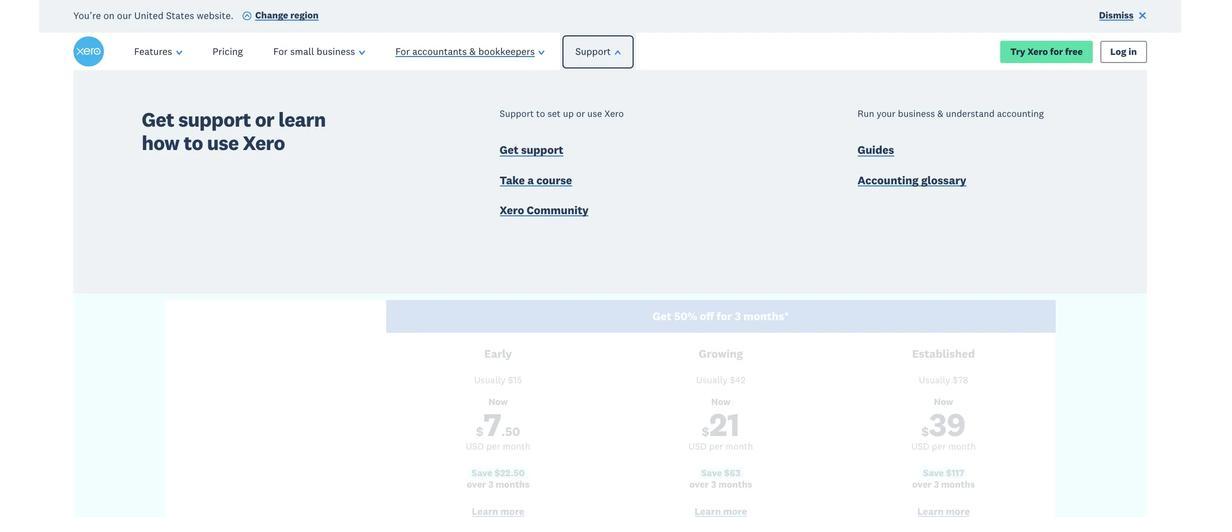 Task type: vqa. For each thing, say whether or not it's contained in the screenshot.
Get support Get
yes



Task type: locate. For each thing, give the bounding box(es) containing it.
3 usd per month from the left
[[911, 441, 976, 453]]

or right up
[[576, 108, 585, 120]]

1 horizontal spatial for
[[395, 45, 410, 58]]

get
[[142, 107, 174, 132], [500, 143, 518, 157], [653, 309, 672, 324]]

1 horizontal spatial usually
[[696, 374, 728, 386]]

1 now from the left
[[488, 396, 508, 408]]

to for plans
[[459, 108, 502, 165]]

2 vertical spatial get
[[653, 309, 672, 324]]

1 horizontal spatial or
[[576, 108, 585, 120]]

0 horizontal spatial over 3 months
[[467, 479, 530, 491]]

2 horizontal spatial month
[[948, 441, 976, 453]]

3
[[532, 180, 541, 202], [735, 309, 741, 324], [488, 479, 494, 491], [711, 479, 716, 491], [934, 479, 939, 491]]

1 vertical spatial 50%
[[674, 309, 697, 324]]

support inside dropdown button
[[575, 45, 611, 58]]

or inside get support or learn how to use xero
[[255, 107, 274, 132]]

1 for from the left
[[273, 45, 288, 58]]

1 horizontal spatial usd
[[689, 441, 707, 453]]

0 horizontal spatial support
[[178, 107, 251, 132]]

business right run
[[898, 108, 935, 120]]

out
[[412, 180, 438, 202]]

usd per month
[[466, 441, 530, 453], [689, 441, 753, 453], [911, 441, 976, 453]]

for small business button
[[258, 33, 380, 71]]

don't
[[324, 180, 367, 202]]

1 vertical spatial use
[[207, 130, 239, 156]]

free
[[1065, 45, 1083, 57], [643, 180, 673, 202]]

per
[[486, 441, 500, 453], [709, 441, 723, 453], [932, 441, 946, 453]]

plans to suit your
[[334, 108, 704, 165]]

up
[[563, 108, 574, 120]]

xero
[[1027, 45, 1048, 57], [604, 108, 624, 120], [243, 130, 285, 156], [803, 180, 838, 202], [500, 203, 524, 218]]

for left small at the left
[[273, 45, 288, 58]]

0 vertical spatial for
[[1050, 45, 1063, 57]]

usually for 39
[[919, 374, 950, 386]]

0 horizontal spatial on
[[103, 9, 115, 21]]

0 horizontal spatial usd
[[466, 441, 484, 453]]

0 horizontal spatial usd per month
[[466, 441, 530, 453]]

usually down growing
[[696, 374, 728, 386]]

xero community
[[500, 203, 589, 218]]

0 horizontal spatial month
[[503, 441, 530, 453]]

usd per month for 7
[[466, 441, 530, 453]]

2 horizontal spatial per
[[932, 441, 946, 453]]

features
[[134, 45, 172, 58]]

21
[[709, 404, 740, 445]]

1 horizontal spatial your
[[877, 108, 896, 120]]

2 horizontal spatial to
[[536, 108, 545, 120]]

change region
[[255, 9, 319, 21]]

1 horizontal spatial for
[[717, 309, 732, 324]]

or left learn
[[255, 107, 274, 132]]

2 now from the left
[[711, 396, 731, 408]]

now down usually $ 15
[[488, 396, 508, 408]]

to
[[536, 108, 545, 120], [459, 108, 502, 165], [184, 130, 203, 156]]

usually $ 15
[[474, 374, 522, 386]]

1 per from the left
[[486, 441, 500, 453]]

0 vertical spatial support
[[178, 107, 251, 132]]

1 vertical spatial free
[[643, 180, 673, 202]]

0 horizontal spatial or
[[255, 107, 274, 132]]

get for get support or learn how to use xero
[[142, 107, 174, 132]]

usually $ 42
[[696, 374, 745, 386]]

0 horizontal spatial get
[[142, 107, 174, 132]]

0 vertical spatial free
[[1065, 45, 1083, 57]]

1 vertical spatial support
[[521, 143, 563, 157]]

free left log
[[1065, 45, 1083, 57]]

business
[[317, 45, 355, 58], [898, 108, 935, 120]]

for right off
[[717, 309, 732, 324]]

2 vertical spatial support
[[678, 180, 739, 202]]

for for for accountants & bookkeepers
[[395, 45, 410, 58]]

months for 39
[[941, 479, 975, 491]]

now down usually $ 78
[[934, 396, 953, 408]]

1 vertical spatial &
[[937, 108, 944, 120]]

usually for 21
[[696, 374, 728, 386]]

usd for 21
[[689, 441, 707, 453]]

0 horizontal spatial free
[[643, 180, 673, 202]]

3 month from the left
[[948, 441, 976, 453]]

free right and on the top of the page
[[643, 180, 673, 202]]

3 for 21
[[711, 479, 716, 491]]

0 horizontal spatial to
[[184, 130, 203, 156]]

support
[[575, 45, 611, 58], [500, 108, 534, 120]]

dismiss button
[[1099, 9, 1147, 24]]

for up xero community
[[506, 180, 528, 202]]

1 month from the left
[[503, 441, 530, 453]]

42
[[735, 374, 745, 386]]

1 horizontal spatial support
[[521, 143, 563, 157]]

0 vertical spatial set
[[547, 108, 561, 120]]

.
[[501, 424, 505, 440]]

over 3 months
[[467, 479, 530, 491], [689, 479, 752, 491], [912, 479, 975, 491]]

$ inside "$ 39"
[[921, 424, 929, 440]]

website.
[[197, 9, 233, 21]]

50
[[505, 424, 520, 440]]

on left our
[[103, 9, 115, 21]]

usd for 7
[[466, 441, 484, 453]]

over for 39
[[912, 479, 932, 491]]

3 over 3 months from the left
[[912, 479, 975, 491]]

3 now from the left
[[934, 396, 953, 408]]

0 vertical spatial use
[[587, 108, 602, 120]]

1 usually from the left
[[474, 374, 506, 386]]

now down the usually $ 42 at the bottom of the page
[[711, 396, 731, 408]]

2 over 3 months from the left
[[689, 479, 752, 491]]

0 horizontal spatial business
[[317, 45, 355, 58]]

2 horizontal spatial usd per month
[[911, 441, 976, 453]]

month for 21
[[725, 441, 753, 453]]

1 horizontal spatial support
[[575, 45, 611, 58]]

to for support
[[536, 108, 545, 120]]

3 per from the left
[[932, 441, 946, 453]]

& right accountants
[[469, 45, 476, 58]]

month for 39
[[948, 441, 976, 453]]

set left up
[[547, 108, 561, 120]]

to up take at the top left of page
[[459, 108, 502, 165]]

get for get support
[[500, 143, 518, 157]]

7
[[484, 404, 501, 445]]

0 vertical spatial &
[[469, 45, 476, 58]]

on
[[103, 9, 115, 21], [442, 180, 462, 202]]

1 horizontal spatial set
[[843, 180, 867, 202]]

& inside dropdown button
[[469, 45, 476, 58]]

1 horizontal spatial month
[[725, 441, 753, 453]]

use
[[587, 108, 602, 120], [207, 130, 239, 156]]

for accountants & bookkeepers button
[[380, 33, 560, 71]]

get inside get support or learn how to use xero
[[142, 107, 174, 132]]

0 horizontal spatial usually
[[474, 374, 506, 386]]

0 vertical spatial business
[[317, 45, 355, 58]]

xero homepage image
[[73, 37, 104, 67]]

3 usd from the left
[[911, 441, 929, 453]]

log in
[[1110, 45, 1137, 57]]

1 horizontal spatial get
[[500, 143, 518, 157]]

2 usd per month from the left
[[689, 441, 753, 453]]

2 horizontal spatial usually
[[919, 374, 950, 386]]

run
[[858, 108, 874, 120]]

set
[[547, 108, 561, 120], [843, 180, 867, 202]]

0 horizontal spatial per
[[486, 441, 500, 453]]

to inside get support or learn how to use xero
[[184, 130, 203, 156]]

2 usually from the left
[[696, 374, 728, 386]]

0 horizontal spatial for
[[273, 45, 288, 58]]

1 horizontal spatial over
[[689, 479, 709, 491]]

0 horizontal spatial for
[[506, 180, 528, 202]]

2 per from the left
[[709, 441, 723, 453]]

usually down established
[[919, 374, 950, 386]]

growing
[[699, 346, 743, 361]]

2 horizontal spatial over 3 months
[[912, 479, 975, 491]]

for for for small business
[[273, 45, 288, 58]]

accounting glossary link
[[858, 173, 966, 190]]

2 horizontal spatial support
[[678, 180, 739, 202]]

2 horizontal spatial over
[[912, 479, 932, 491]]

course
[[536, 173, 572, 188]]

50% left a
[[466, 180, 501, 202]]

per for 21
[[709, 441, 723, 453]]

get support
[[500, 143, 563, 157]]

region
[[290, 9, 319, 21]]

for left accountants
[[395, 45, 410, 58]]

0 horizontal spatial now
[[488, 396, 508, 408]]

1 horizontal spatial to
[[459, 108, 502, 165]]

1 horizontal spatial business
[[898, 108, 935, 120]]

2 for from the left
[[395, 45, 410, 58]]

3 usually from the left
[[919, 374, 950, 386]]

0 vertical spatial support
[[575, 45, 611, 58]]

0 horizontal spatial &
[[469, 45, 476, 58]]

you're
[[73, 9, 101, 21]]

1 usd from the left
[[466, 441, 484, 453]]

and
[[609, 180, 638, 202]]

features button
[[119, 33, 197, 71]]

months for 21
[[718, 479, 752, 491]]

1 over from the left
[[467, 479, 486, 491]]

your
[[877, 108, 896, 120], [601, 108, 695, 165]]

over
[[467, 479, 486, 491], [689, 479, 709, 491], [912, 479, 932, 491]]

usd per month for 21
[[689, 441, 753, 453]]

get for get 50% off for 3 months*
[[653, 309, 672, 324]]

to left up
[[536, 108, 545, 120]]

take a course
[[500, 173, 572, 188]]

1 horizontal spatial now
[[711, 396, 731, 408]]

$ 21
[[702, 404, 740, 445]]

usually down early
[[474, 374, 506, 386]]

states
[[166, 9, 194, 21]]

2 vertical spatial for
[[717, 309, 732, 324]]

month
[[503, 441, 530, 453], [725, 441, 753, 453], [948, 441, 976, 453]]

for
[[1050, 45, 1063, 57], [506, 180, 528, 202], [717, 309, 732, 324]]

usually $ 78
[[919, 374, 968, 386]]

set left up.
[[843, 180, 867, 202]]

business right small at the left
[[317, 45, 355, 58]]

1 usd per month from the left
[[466, 441, 530, 453]]

support for get support
[[521, 143, 563, 157]]

now
[[488, 396, 508, 408], [711, 396, 731, 408], [934, 396, 953, 408]]

2 horizontal spatial now
[[934, 396, 953, 408]]

over for 7
[[467, 479, 486, 491]]

2 month from the left
[[725, 441, 753, 453]]

1 horizontal spatial per
[[709, 441, 723, 453]]

1 horizontal spatial over 3 months
[[689, 479, 752, 491]]

0 horizontal spatial over
[[467, 479, 486, 491]]

glossary
[[921, 173, 966, 188]]

on right 'out' at the top
[[442, 180, 462, 202]]

usually for 7
[[474, 374, 506, 386]]

support
[[178, 107, 251, 132], [521, 143, 563, 157], [678, 180, 739, 202]]

business inside dropdown button
[[317, 45, 355, 58]]

0 horizontal spatial use
[[207, 130, 239, 156]]

1 vertical spatial on
[[442, 180, 462, 202]]

bookkeepers
[[478, 45, 535, 58]]

50% left off
[[674, 309, 697, 324]]

3 over from the left
[[912, 479, 932, 491]]

2 usd from the left
[[689, 441, 707, 453]]

50%
[[466, 180, 501, 202], [674, 309, 697, 324]]

1 vertical spatial business
[[898, 108, 935, 120]]

$ inside $ 7 . 50
[[476, 424, 484, 440]]

0 vertical spatial 50%
[[466, 180, 501, 202]]

for right try
[[1050, 45, 1063, 57]]

get support link
[[500, 143, 563, 160]]

& left "understand"
[[937, 108, 944, 120]]

0 vertical spatial get
[[142, 107, 174, 132]]

$
[[508, 374, 513, 386], [730, 374, 735, 386], [953, 374, 958, 386], [476, 424, 484, 440], [702, 424, 709, 440], [921, 424, 929, 440]]

now for 21
[[711, 396, 731, 408]]

0 vertical spatial on
[[103, 9, 115, 21]]

support for get support or learn how to use xero
[[178, 107, 251, 132]]

months
[[546, 180, 605, 202], [496, 479, 530, 491], [718, 479, 752, 491], [941, 479, 975, 491]]

support inside get support or learn how to use xero
[[178, 107, 251, 132]]

1 over 3 months from the left
[[467, 479, 530, 491]]

$ 7 . 50
[[476, 404, 520, 445]]

1 horizontal spatial free
[[1065, 45, 1083, 57]]

1 vertical spatial set
[[843, 180, 867, 202]]

run your business & understand accounting
[[858, 108, 1044, 120]]

0 horizontal spatial support
[[500, 108, 534, 120]]

to right how on the left
[[184, 130, 203, 156]]

&
[[469, 45, 476, 58], [937, 108, 944, 120]]

1 horizontal spatial usd per month
[[689, 441, 753, 453]]

2 over from the left
[[689, 479, 709, 491]]

1 vertical spatial get
[[500, 143, 518, 157]]

usd
[[466, 441, 484, 453], [689, 441, 707, 453], [911, 441, 929, 453]]

1 vertical spatial support
[[500, 108, 534, 120]]

in
[[1129, 45, 1137, 57]]

guides
[[858, 143, 894, 157]]

2 horizontal spatial usd
[[911, 441, 929, 453]]

2 horizontal spatial get
[[653, 309, 672, 324]]



Task type: describe. For each thing, give the bounding box(es) containing it.
a
[[527, 173, 534, 188]]

understand
[[946, 108, 995, 120]]

pricing
[[213, 45, 243, 58]]

change
[[255, 9, 288, 21]]

how
[[142, 130, 179, 156]]

our
[[117, 9, 132, 21]]

early
[[484, 346, 512, 361]]

$ inside the $ 21
[[702, 424, 709, 440]]

support to set up or use xero
[[500, 108, 624, 120]]

miss
[[372, 180, 407, 202]]

business for your
[[898, 108, 935, 120]]

per for 39
[[932, 441, 946, 453]]

take
[[500, 173, 525, 188]]

suit
[[512, 108, 591, 165]]

3 for 39
[[934, 479, 939, 491]]

community
[[527, 203, 589, 218]]

usd for 39
[[911, 441, 929, 453]]

1 horizontal spatial &
[[937, 108, 944, 120]]

1 horizontal spatial use
[[587, 108, 602, 120]]

getting
[[743, 180, 798, 202]]

1 vertical spatial for
[[506, 180, 528, 202]]

change region button
[[242, 9, 319, 24]]

1 horizontal spatial on
[[442, 180, 462, 202]]

try
[[1010, 45, 1025, 57]]

0 horizontal spatial 50%
[[466, 180, 501, 202]]

month for 7
[[503, 441, 530, 453]]

accounting glossary
[[858, 173, 966, 188]]

guides link
[[858, 143, 894, 160]]

try xero for free link
[[1000, 41, 1093, 63]]

get 50% off for 3 months*
[[653, 309, 789, 324]]

support button
[[556, 33, 640, 71]]

support for support to set up or use xero
[[500, 108, 534, 120]]

learn
[[278, 107, 326, 132]]

log in link
[[1100, 41, 1147, 63]]

support for support
[[575, 45, 611, 58]]

months for 7
[[496, 479, 530, 491]]

accountants
[[412, 45, 467, 58]]

try xero for free
[[1010, 45, 1083, 57]]

take a course link
[[500, 173, 572, 190]]

39
[[929, 404, 966, 445]]

now for 39
[[934, 396, 953, 408]]

established
[[912, 346, 975, 361]]

0 horizontal spatial your
[[601, 108, 695, 165]]

dismiss
[[1099, 9, 1134, 21]]

1 horizontal spatial 50%
[[674, 309, 697, 324]]

per for 7
[[486, 441, 500, 453]]

small
[[290, 45, 314, 58]]

xero community link
[[500, 203, 589, 220]]

15
[[513, 374, 522, 386]]

over 3 months for 21
[[689, 479, 752, 491]]

get support or learn how to use xero
[[142, 107, 326, 156]]

log
[[1110, 45, 1126, 57]]

$ 39
[[921, 404, 966, 445]]

business for small
[[317, 45, 355, 58]]

united
[[134, 9, 164, 21]]

you're on our united states website.
[[73, 9, 233, 21]]

78
[[958, 374, 968, 386]]

up.
[[871, 180, 896, 202]]

accounting
[[997, 108, 1044, 120]]

for small business
[[273, 45, 355, 58]]

2 horizontal spatial for
[[1050, 45, 1063, 57]]

for accountants & bookkeepers
[[395, 45, 535, 58]]

xero inside get support or learn how to use xero
[[243, 130, 285, 156]]

don't miss out on 50% for 3 months and free support getting xero set up.
[[324, 180, 896, 202]]

over for 21
[[689, 479, 709, 491]]

months*
[[743, 309, 789, 324]]

now for 7
[[488, 396, 508, 408]]

plans
[[334, 108, 449, 165]]

off
[[700, 309, 714, 324]]

pricing link
[[197, 33, 258, 71]]

over 3 months for 39
[[912, 479, 975, 491]]

over 3 months for 7
[[467, 479, 530, 491]]

usd per month for 39
[[911, 441, 976, 453]]

0 horizontal spatial set
[[547, 108, 561, 120]]

use inside get support or learn how to use xero
[[207, 130, 239, 156]]

accounting
[[858, 173, 919, 188]]

3 for 7
[[488, 479, 494, 491]]

free inside the 'try xero for free' link
[[1065, 45, 1083, 57]]



